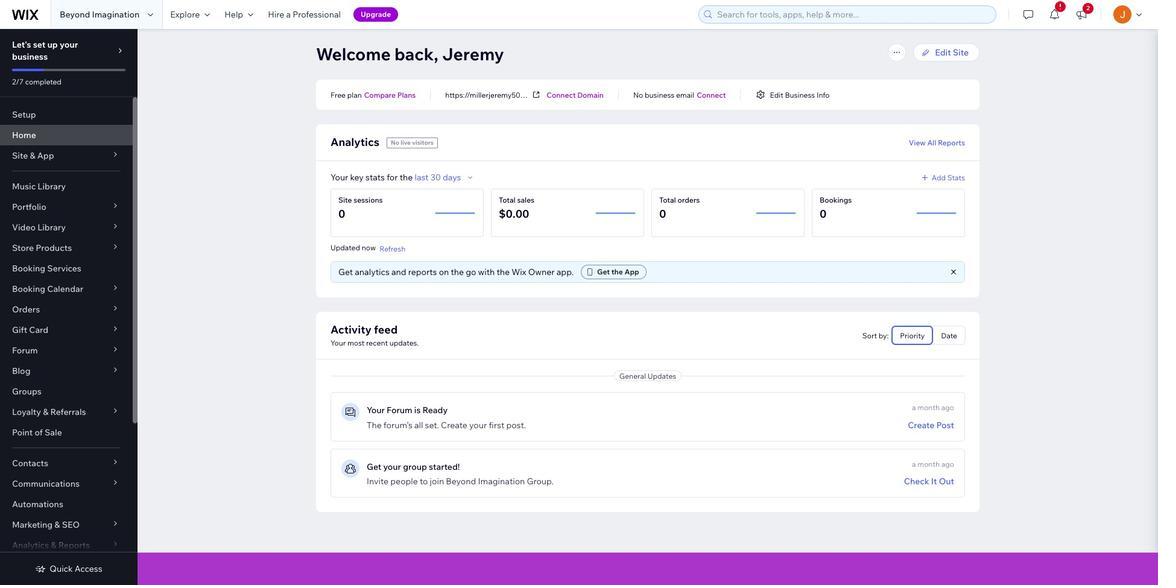 Task type: locate. For each thing, give the bounding box(es) containing it.
1 connect from the left
[[547, 90, 576, 99]]

point of sale link
[[0, 422, 133, 443]]

1 vertical spatial beyond
[[446, 476, 476, 487]]

2 library from the top
[[38, 222, 66, 233]]

check it out button
[[904, 476, 955, 487]]

get for get your group started!
[[367, 462, 382, 472]]

0 vertical spatial forum
[[12, 345, 38, 356]]

the right app.
[[612, 267, 623, 276]]

1 vertical spatial a
[[912, 403, 916, 412]]

library
[[38, 181, 66, 192], [38, 222, 66, 233]]

0 vertical spatial app
[[37, 150, 54, 161]]

1 horizontal spatial site
[[339, 196, 352, 205]]

recent
[[366, 339, 388, 348]]

0 vertical spatial business
[[12, 51, 48, 62]]

get down the updated
[[339, 267, 353, 278]]

ago up post
[[942, 403, 955, 412]]

a right hire on the top of the page
[[286, 9, 291, 20]]

connect domain link
[[547, 89, 604, 100]]

site inside dropdown button
[[12, 150, 28, 161]]

ago for create post
[[942, 403, 955, 412]]

1 horizontal spatial edit
[[935, 47, 951, 58]]

your
[[331, 172, 348, 183], [331, 339, 346, 348], [367, 405, 385, 416]]

group.
[[527, 476, 554, 487]]

0 horizontal spatial total
[[499, 196, 516, 205]]

month up create post
[[918, 403, 940, 412]]

1 horizontal spatial no
[[634, 90, 643, 99]]

your up 'the'
[[367, 405, 385, 416]]

quick
[[50, 564, 73, 574]]

library inside 'video library' dropdown button
[[38, 222, 66, 233]]

key
[[350, 172, 364, 183]]

domain
[[578, 90, 604, 99]]

welcome
[[316, 43, 391, 65]]

beyond
[[60, 9, 90, 20], [446, 476, 476, 487]]

0 horizontal spatial create
[[441, 420, 468, 431]]

free
[[331, 90, 346, 99]]

1 vertical spatial a month ago
[[912, 460, 955, 469]]

reports
[[408, 267, 437, 278]]

general updates
[[620, 371, 677, 380]]

2 booking from the top
[[12, 284, 45, 294]]

get
[[339, 267, 353, 278], [597, 267, 610, 276], [367, 462, 382, 472]]

2 a month ago from the top
[[912, 460, 955, 469]]

0 horizontal spatial forum
[[12, 345, 38, 356]]

your inside activity feed your most recent updates.
[[331, 339, 346, 348]]

2/7
[[12, 77, 24, 86]]

get for get analytics and reports on the go with the wix owner app.
[[339, 267, 353, 278]]

2 vertical spatial your
[[367, 405, 385, 416]]

create right set.
[[441, 420, 468, 431]]

1 vertical spatial forum
[[387, 405, 413, 416]]

your left most
[[331, 339, 346, 348]]

a for the forum's all set. create your first post.
[[912, 403, 916, 412]]

business
[[12, 51, 48, 62], [645, 90, 675, 99]]

total up $0.00
[[499, 196, 516, 205]]

refresh
[[380, 244, 406, 253]]

1 0 from the left
[[339, 207, 345, 221]]

0 horizontal spatial site
[[12, 150, 28, 161]]

2 horizontal spatial get
[[597, 267, 610, 276]]

0 vertical spatial library
[[38, 181, 66, 192]]

0 vertical spatial your
[[331, 172, 348, 183]]

app inside button
[[625, 267, 639, 276]]

1 vertical spatial edit
[[770, 90, 784, 99]]

booking down store
[[12, 263, 45, 274]]

1 vertical spatial no
[[391, 139, 399, 147]]

up
[[47, 39, 58, 50]]

0 vertical spatial ago
[[942, 403, 955, 412]]

2 total from the left
[[660, 196, 676, 205]]

ago up out
[[942, 460, 955, 469]]

1 horizontal spatial get
[[367, 462, 382, 472]]

last 30 days
[[415, 172, 461, 183]]

booking
[[12, 263, 45, 274], [12, 284, 45, 294]]

no left email
[[634, 90, 643, 99]]

2 horizontal spatial 0
[[820, 207, 827, 221]]

beyond up let's set up your business
[[60, 9, 90, 20]]

your up people
[[383, 462, 401, 472]]

0 horizontal spatial business
[[12, 51, 48, 62]]

app inside dropdown button
[[37, 150, 54, 161]]

& down marketing & seo
[[51, 540, 56, 551]]

business left email
[[645, 90, 675, 99]]

get your group started!
[[367, 462, 460, 472]]

1 horizontal spatial analytics
[[331, 135, 380, 149]]

2/7 completed
[[12, 77, 61, 86]]

plan
[[347, 90, 362, 99]]

get right app.
[[597, 267, 610, 276]]

0 horizontal spatial imagination
[[92, 9, 140, 20]]

point of sale
[[12, 427, 62, 438]]

site for site & app
[[12, 150, 28, 161]]

the left wix
[[497, 267, 510, 278]]

2 0 from the left
[[660, 207, 666, 221]]

ready
[[423, 405, 448, 416]]

0 vertical spatial month
[[918, 403, 940, 412]]

analytics for analytics
[[331, 135, 380, 149]]

your right up
[[60, 39, 78, 50]]

total
[[499, 196, 516, 205], [660, 196, 676, 205]]

1 vertical spatial reports
[[58, 540, 90, 551]]

0 horizontal spatial reports
[[58, 540, 90, 551]]

1 vertical spatial library
[[38, 222, 66, 233]]

date
[[941, 331, 958, 340]]

free plan compare plans
[[331, 90, 416, 99]]

reports down seo
[[58, 540, 90, 551]]

0 horizontal spatial edit
[[770, 90, 784, 99]]

2 create from the left
[[908, 420, 935, 431]]

& for site
[[30, 150, 35, 161]]

sidebar element
[[0, 29, 138, 585]]

booking inside dropdown button
[[12, 284, 45, 294]]

1 total from the left
[[499, 196, 516, 205]]

updates.
[[390, 339, 419, 348]]

general
[[620, 371, 646, 380]]

communications
[[12, 479, 80, 489]]

view all reports
[[909, 138, 965, 147]]

back,
[[395, 43, 439, 65]]

1 vertical spatial booking
[[12, 284, 45, 294]]

1 vertical spatial imagination
[[478, 476, 525, 487]]

your forum is ready
[[367, 405, 448, 416]]

video library
[[12, 222, 66, 233]]

site & app
[[12, 150, 54, 161]]

and
[[392, 267, 406, 278]]

no left live
[[391, 139, 399, 147]]

invite
[[367, 476, 389, 487]]

analytics inside dropdown button
[[12, 540, 49, 551]]

services
[[47, 263, 81, 274]]

your left the key
[[331, 172, 348, 183]]

a month ago for it
[[912, 460, 955, 469]]

beyond down started!
[[446, 476, 476, 487]]

date button
[[934, 326, 965, 345]]

loyalty & referrals button
[[0, 402, 133, 422]]

2 vertical spatial your
[[383, 462, 401, 472]]

booking for booking services
[[12, 263, 45, 274]]

total left orders
[[660, 196, 676, 205]]

1 vertical spatial your
[[470, 420, 487, 431]]

0 horizontal spatial app
[[37, 150, 54, 161]]

forum up blog
[[12, 345, 38, 356]]

& for loyalty
[[43, 407, 48, 418]]

0 horizontal spatial beyond
[[60, 9, 90, 20]]

1 horizontal spatial total
[[660, 196, 676, 205]]

get up invite
[[367, 462, 382, 472]]

2 horizontal spatial your
[[470, 420, 487, 431]]

0 vertical spatial site
[[953, 47, 969, 58]]

invite people to join beyond imagination group.
[[367, 476, 554, 487]]

1 library from the top
[[38, 181, 66, 192]]

booking up orders
[[12, 284, 45, 294]]

a month ago up it
[[912, 460, 955, 469]]

hire
[[268, 9, 284, 20]]

reports inside button
[[938, 138, 965, 147]]

1 vertical spatial your
[[331, 339, 346, 348]]

business down let's
[[12, 51, 48, 62]]

30
[[431, 172, 441, 183]]

month for check
[[918, 460, 940, 469]]

forum inside dropdown button
[[12, 345, 38, 356]]

analytics up the key
[[331, 135, 380, 149]]

1 horizontal spatial app
[[625, 267, 639, 276]]

library for video library
[[38, 222, 66, 233]]

0 horizontal spatial analytics
[[12, 540, 49, 551]]

1 horizontal spatial connect
[[697, 90, 726, 99]]

of
[[35, 427, 43, 438]]

edit business info
[[770, 90, 830, 99]]

1 vertical spatial analytics
[[12, 540, 49, 551]]

2 vertical spatial a
[[912, 460, 916, 469]]

1 horizontal spatial 0
[[660, 207, 666, 221]]

0 horizontal spatial 0
[[339, 207, 345, 221]]

get analytics and reports on the go with the wix owner app.
[[339, 267, 574, 278]]

access
[[75, 564, 102, 574]]

0 down 'total orders' at the right of page
[[660, 207, 666, 221]]

edit for edit site
[[935, 47, 951, 58]]

connect left domain
[[547, 90, 576, 99]]

let's set up your business
[[12, 39, 78, 62]]

booking services link
[[0, 258, 133, 279]]

0 down site sessions
[[339, 207, 345, 221]]

1 month from the top
[[918, 403, 940, 412]]

1 vertical spatial app
[[625, 267, 639, 276]]

create left post
[[908, 420, 935, 431]]

a up check
[[912, 460, 916, 469]]

welcome back, jeremy
[[316, 43, 504, 65]]

1 horizontal spatial your
[[383, 462, 401, 472]]

1 vertical spatial business
[[645, 90, 675, 99]]

1 horizontal spatial create
[[908, 420, 935, 431]]

$0.00
[[499, 207, 530, 221]]

analytics down marketing
[[12, 540, 49, 551]]

create post button
[[908, 420, 955, 431]]

& left seo
[[54, 520, 60, 530]]

library up portfolio "popup button"
[[38, 181, 66, 192]]

0 horizontal spatial get
[[339, 267, 353, 278]]

0 vertical spatial reports
[[938, 138, 965, 147]]

1 vertical spatial site
[[12, 150, 28, 161]]

forum button
[[0, 340, 133, 361]]

0 down 'bookings'
[[820, 207, 827, 221]]

library up products
[[38, 222, 66, 233]]

0 horizontal spatial no
[[391, 139, 399, 147]]

booking services
[[12, 263, 81, 274]]

portfolio
[[12, 202, 46, 212]]

post
[[937, 420, 955, 431]]

contacts button
[[0, 453, 133, 474]]

1 horizontal spatial reports
[[938, 138, 965, 147]]

no for no live visitors
[[391, 139, 399, 147]]

feed
[[374, 323, 398, 337]]

contacts
[[12, 458, 48, 469]]

0 horizontal spatial your
[[60, 39, 78, 50]]

orders
[[678, 196, 700, 205]]

a up create post
[[912, 403, 916, 412]]

your left first
[[470, 420, 487, 431]]

total sales
[[499, 196, 535, 205]]

1 ago from the top
[[942, 403, 955, 412]]

store products
[[12, 243, 72, 253]]

help button
[[217, 0, 261, 29]]

no
[[634, 90, 643, 99], [391, 139, 399, 147]]

view
[[909, 138, 926, 147]]

1 booking from the top
[[12, 263, 45, 274]]

seo
[[62, 520, 80, 530]]

0 vertical spatial edit
[[935, 47, 951, 58]]

a month ago up create post
[[912, 403, 955, 412]]

2 vertical spatial site
[[339, 196, 352, 205]]

imagination
[[92, 9, 140, 20], [478, 476, 525, 487]]

& right loyalty
[[43, 407, 48, 418]]

0 vertical spatial your
[[60, 39, 78, 50]]

0 vertical spatial a month ago
[[912, 403, 955, 412]]

0 vertical spatial imagination
[[92, 9, 140, 20]]

0 vertical spatial booking
[[12, 263, 45, 274]]

the inside button
[[612, 267, 623, 276]]

your for your key stats for the
[[331, 172, 348, 183]]

0 vertical spatial no
[[634, 90, 643, 99]]

reports right all
[[938, 138, 965, 147]]

0 vertical spatial analytics
[[331, 135, 380, 149]]

visitors
[[412, 139, 434, 147]]

forum up forum's
[[387, 405, 413, 416]]

1 horizontal spatial beyond
[[446, 476, 476, 487]]

no for no business email connect
[[634, 90, 643, 99]]

1 vertical spatial ago
[[942, 460, 955, 469]]

library inside music library link
[[38, 181, 66, 192]]

reports inside dropdown button
[[58, 540, 90, 551]]

connect right email
[[697, 90, 726, 99]]

a for invite people to join beyond imagination group.
[[912, 460, 916, 469]]

0
[[339, 207, 345, 221], [660, 207, 666, 221], [820, 207, 827, 221]]

edit inside button
[[770, 90, 784, 99]]

blog
[[12, 366, 30, 377]]

gift
[[12, 325, 27, 336]]

& down the home
[[30, 150, 35, 161]]

month up check it out
[[918, 460, 940, 469]]

get inside button
[[597, 267, 610, 276]]

business inside let's set up your business
[[12, 51, 48, 62]]

1 vertical spatial month
[[918, 460, 940, 469]]

2 month from the top
[[918, 460, 940, 469]]

1 a month ago from the top
[[912, 403, 955, 412]]

calendar
[[47, 284, 83, 294]]

0 horizontal spatial connect
[[547, 90, 576, 99]]

2 ago from the top
[[942, 460, 955, 469]]



Task type: describe. For each thing, give the bounding box(es) containing it.
sale
[[45, 427, 62, 438]]

no business email connect
[[634, 90, 726, 99]]

hire a professional
[[268, 9, 341, 20]]

& for analytics
[[51, 540, 56, 551]]

add
[[932, 173, 946, 182]]

2 button
[[1069, 0, 1095, 29]]

ago for check it out
[[942, 460, 955, 469]]

music
[[12, 181, 36, 192]]

total for 0
[[660, 196, 676, 205]]

info
[[817, 90, 830, 99]]

analytics & reports button
[[0, 535, 133, 556]]

your for your forum is ready
[[367, 405, 385, 416]]

analytics & reports
[[12, 540, 90, 551]]

0 for total
[[660, 207, 666, 221]]

create post
[[908, 420, 955, 431]]

referrals
[[50, 407, 86, 418]]

& for marketing
[[54, 520, 60, 530]]

orders
[[12, 304, 40, 315]]

for
[[387, 172, 398, 183]]

explore
[[170, 9, 200, 20]]

analytics for analytics & reports
[[12, 540, 49, 551]]

booking calendar button
[[0, 279, 133, 299]]

blog button
[[0, 361, 133, 381]]

booking calendar
[[12, 284, 83, 294]]

quick access button
[[35, 564, 102, 574]]

1 horizontal spatial imagination
[[478, 476, 525, 487]]

set.
[[425, 420, 439, 431]]

reports for view all reports
[[938, 138, 965, 147]]

card
[[29, 325, 48, 336]]

edit site link
[[914, 43, 980, 62]]

priority
[[901, 331, 925, 340]]

activity feed your most recent updates.
[[331, 323, 419, 348]]

communications button
[[0, 474, 133, 494]]

edit site
[[935, 47, 969, 58]]

business
[[785, 90, 815, 99]]

most
[[347, 339, 365, 348]]

gift card
[[12, 325, 48, 336]]

group
[[403, 462, 427, 472]]

the right for
[[400, 172, 413, 183]]

all
[[415, 420, 423, 431]]

gift card button
[[0, 320, 133, 340]]

now
[[362, 243, 376, 252]]

on
[[439, 267, 449, 278]]

started!
[[429, 462, 460, 472]]

app.
[[557, 267, 574, 278]]

orders button
[[0, 299, 133, 320]]

store products button
[[0, 238, 133, 258]]

professional
[[293, 9, 341, 20]]

point
[[12, 427, 33, 438]]

updates
[[648, 371, 677, 380]]

the forum's all set. create your first post.
[[367, 420, 526, 431]]

reports for analytics & reports
[[58, 540, 90, 551]]

hire a professional link
[[261, 0, 348, 29]]

sessions
[[354, 196, 383, 205]]

upgrade button
[[354, 7, 398, 22]]

loyalty
[[12, 407, 41, 418]]

edit for edit business info
[[770, 90, 784, 99]]

view all reports button
[[909, 137, 965, 148]]

3 0 from the left
[[820, 207, 827, 221]]

home link
[[0, 125, 133, 145]]

refresh button
[[380, 243, 406, 254]]

post.
[[507, 420, 526, 431]]

1 horizontal spatial business
[[645, 90, 675, 99]]

site for site sessions
[[339, 196, 352, 205]]

setup link
[[0, 104, 133, 125]]

groups link
[[0, 381, 133, 402]]

site sessions
[[339, 196, 383, 205]]

it
[[932, 476, 937, 487]]

is
[[414, 405, 421, 416]]

sort by:
[[863, 331, 889, 340]]

0 vertical spatial beyond
[[60, 9, 90, 20]]

automations
[[12, 499, 63, 510]]

all
[[928, 138, 937, 147]]

1 create from the left
[[441, 420, 468, 431]]

the right on at the left top
[[451, 267, 464, 278]]

month for create
[[918, 403, 940, 412]]

the
[[367, 420, 382, 431]]

set
[[33, 39, 45, 50]]

your inside let's set up your business
[[60, 39, 78, 50]]

no live visitors
[[391, 139, 434, 147]]

2 connect from the left
[[697, 90, 726, 99]]

quick access
[[50, 564, 102, 574]]

a month ago for post
[[912, 403, 955, 412]]

total orders
[[660, 196, 700, 205]]

products
[[36, 243, 72, 253]]

automations link
[[0, 494, 133, 515]]

1 horizontal spatial forum
[[387, 405, 413, 416]]

last 30 days button
[[415, 172, 476, 183]]

to
[[420, 476, 428, 487]]

video
[[12, 222, 36, 233]]

edit business info button
[[756, 89, 830, 100]]

activity
[[331, 323, 372, 337]]

priority button
[[893, 326, 933, 345]]

groups
[[12, 386, 42, 397]]

site & app button
[[0, 145, 133, 166]]

2 horizontal spatial site
[[953, 47, 969, 58]]

completed
[[25, 77, 61, 86]]

store
[[12, 243, 34, 253]]

booking for booking calendar
[[12, 284, 45, 294]]

setup
[[12, 109, 36, 120]]

total for $0.00
[[499, 196, 516, 205]]

get for get the app
[[597, 267, 610, 276]]

app for get the app
[[625, 267, 639, 276]]

0 vertical spatial a
[[286, 9, 291, 20]]

out
[[939, 476, 955, 487]]

library for music library
[[38, 181, 66, 192]]

updated now refresh
[[331, 243, 406, 253]]

0 for site
[[339, 207, 345, 221]]

last
[[415, 172, 429, 183]]

Search for tools, apps, help & more... field
[[714, 6, 993, 23]]

app for site & app
[[37, 150, 54, 161]]

stats
[[948, 173, 965, 182]]



Task type: vqa. For each thing, say whether or not it's contained in the screenshot.


